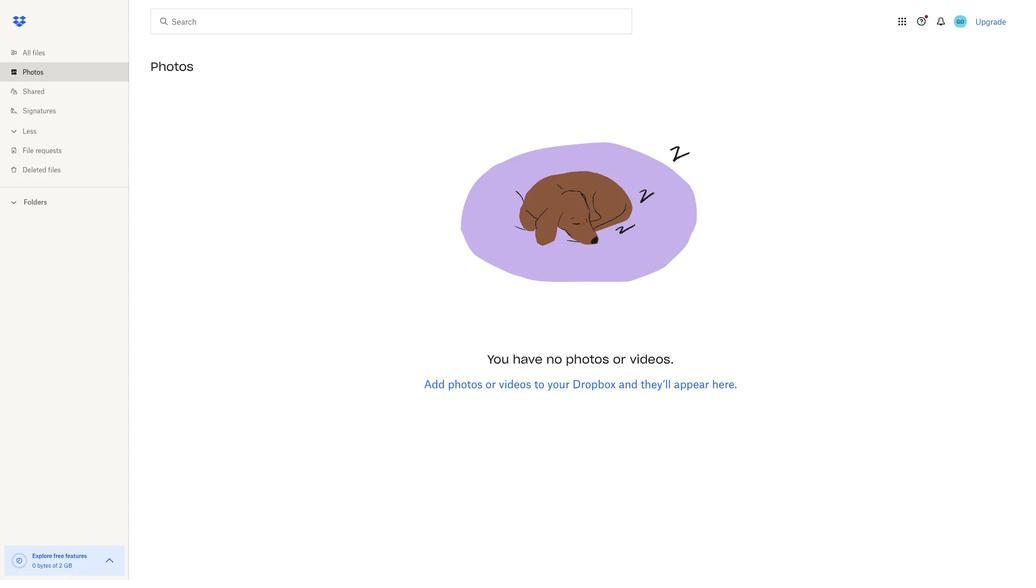 Task type: locate. For each thing, give the bounding box(es) containing it.
have
[[513, 352, 543, 367]]

files right deleted
[[48, 166, 61, 174]]

files
[[33, 49, 45, 57], [48, 166, 61, 174]]

1 horizontal spatial photos
[[566, 352, 609, 367]]

photos up dropbox
[[566, 352, 609, 367]]

1 vertical spatial photos
[[448, 378, 483, 391]]

explore
[[32, 553, 52, 560]]

0 vertical spatial or
[[613, 352, 626, 367]]

add photos or videos to your dropbox and they'll appear here.
[[424, 378, 737, 391]]

photos
[[151, 59, 194, 74], [23, 68, 44, 76]]

deleted
[[23, 166, 46, 174]]

less image
[[9, 126, 19, 137]]

files inside all files link
[[33, 49, 45, 57]]

list
[[0, 37, 129, 187]]

1 vertical spatial files
[[48, 166, 61, 174]]

deleted files
[[23, 166, 61, 174]]

dropbox
[[573, 378, 616, 391]]

photos
[[566, 352, 609, 367], [448, 378, 483, 391]]

1 horizontal spatial files
[[48, 166, 61, 174]]

2
[[59, 563, 62, 569]]

file
[[23, 146, 34, 155]]

files inside "deleted files" link
[[48, 166, 61, 174]]

or left "videos"
[[486, 378, 496, 391]]

deleted files link
[[9, 160, 129, 180]]

photos link
[[9, 62, 129, 82]]

or up and
[[613, 352, 626, 367]]

bytes
[[37, 563, 51, 569]]

0 horizontal spatial photos
[[448, 378, 483, 391]]

and
[[619, 378, 638, 391]]

upgrade
[[975, 17, 1006, 26]]

free
[[54, 553, 64, 560]]

or
[[613, 352, 626, 367], [486, 378, 496, 391]]

0 horizontal spatial photos
[[23, 68, 44, 76]]

photos inside photos link
[[23, 68, 44, 76]]

1 vertical spatial or
[[486, 378, 496, 391]]

add
[[424, 378, 445, 391]]

Search in folder "Dropbox" text field
[[171, 16, 610, 27]]

add photos or videos to your dropbox and they'll appear here. link
[[424, 378, 737, 391]]

videos.
[[630, 352, 674, 367]]

dropbox image
[[9, 11, 30, 32]]

of
[[53, 563, 58, 569]]

photos right the add
[[448, 378, 483, 391]]

gb
[[64, 563, 72, 569]]

0 horizontal spatial or
[[486, 378, 496, 391]]

0 vertical spatial files
[[33, 49, 45, 57]]

you
[[487, 352, 509, 367]]

0 horizontal spatial files
[[33, 49, 45, 57]]

files right all
[[33, 49, 45, 57]]

shared link
[[9, 82, 129, 101]]

upgrade link
[[975, 17, 1006, 26]]

less
[[23, 127, 37, 135]]

quota usage element
[[11, 553, 28, 570]]

0
[[32, 563, 36, 569]]

signatures
[[23, 107, 56, 115]]

all
[[23, 49, 31, 57]]



Task type: vqa. For each thing, say whether or not it's contained in the screenshot.
the 'Signatures'
yes



Task type: describe. For each thing, give the bounding box(es) containing it.
go
[[957, 18, 964, 25]]

features
[[65, 553, 87, 560]]

your
[[547, 378, 570, 391]]

no
[[546, 352, 562, 367]]

requests
[[35, 146, 62, 155]]

you have no photos or videos.
[[487, 352, 674, 367]]

file requests link
[[9, 141, 129, 160]]

folders button
[[0, 194, 129, 210]]

shared
[[23, 87, 45, 95]]

here.
[[712, 378, 737, 391]]

folders
[[24, 198, 47, 206]]

1 horizontal spatial photos
[[151, 59, 194, 74]]

sleeping dog on a purple cushion. image
[[446, 82, 715, 350]]

go button
[[952, 13, 969, 30]]

signatures link
[[9, 101, 129, 120]]

list containing all files
[[0, 37, 129, 187]]

1 horizontal spatial or
[[613, 352, 626, 367]]

files for deleted files
[[48, 166, 61, 174]]

file requests
[[23, 146, 62, 155]]

0 vertical spatial photos
[[566, 352, 609, 367]]

appear
[[674, 378, 709, 391]]

to
[[534, 378, 544, 391]]

all files
[[23, 49, 45, 57]]

photos list item
[[0, 62, 129, 82]]

all files link
[[9, 43, 129, 62]]

videos
[[499, 378, 531, 391]]

they'll
[[641, 378, 671, 391]]

files for all files
[[33, 49, 45, 57]]

explore free features 0 bytes of 2 gb
[[32, 553, 87, 569]]



